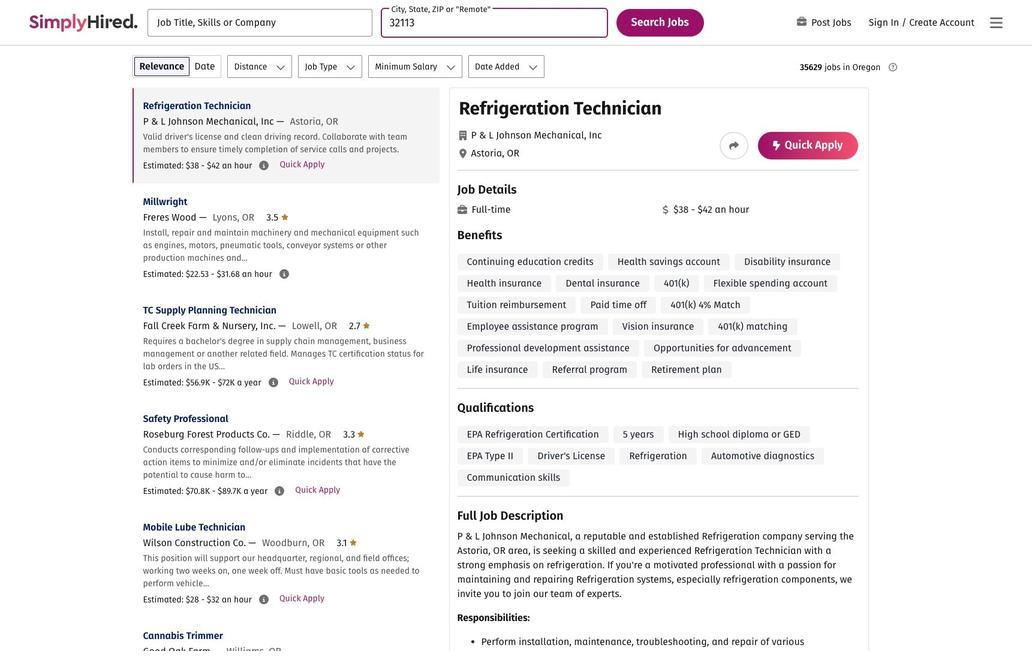 Task type: vqa. For each thing, say whether or not it's contained in the screenshot.
4.2 out of 5 stars "element"
no



Task type: locate. For each thing, give the bounding box(es) containing it.
star image for the '3.3 out of 5 stars' element
[[358, 430, 365, 439]]

0 vertical spatial briefcase image
[[798, 17, 807, 27]]

star image for 2.7 out of 5 stars element
[[363, 321, 370, 331]]

None field
[[148, 9, 373, 36], [382, 9, 607, 36], [148, 9, 373, 36], [382, 9, 607, 36]]

list
[[132, 88, 440, 652]]

simplyhired logo image
[[29, 14, 138, 32]]

3.1 out of 5 stars element
[[337, 538, 357, 549]]

refrigeration technician element
[[449, 88, 869, 652]]

star image
[[281, 212, 288, 222], [363, 321, 370, 331], [358, 430, 365, 439], [350, 538, 357, 548]]

star image for 3.5 out of 5 stars element at the left top of the page
[[281, 212, 288, 222]]

job salary disclaimer image
[[260, 161, 269, 170], [280, 269, 289, 279], [269, 378, 278, 388], [275, 487, 285, 496]]

building image
[[459, 131, 467, 140]]

0 horizontal spatial briefcase image
[[458, 205, 467, 215]]

dollar sign image
[[663, 205, 669, 215]]

None text field
[[148, 9, 373, 36], [382, 9, 607, 36], [148, 9, 373, 36], [382, 9, 607, 36]]

1 vertical spatial briefcase image
[[458, 205, 467, 215]]

briefcase image
[[798, 17, 807, 27], [458, 205, 467, 215]]

share this job image
[[729, 141, 739, 151]]

sponsored jobs disclaimer image
[[889, 63, 897, 71]]

star image inside 'element'
[[350, 538, 357, 548]]

3.3 out of 5 stars element
[[343, 429, 365, 440]]



Task type: describe. For each thing, give the bounding box(es) containing it.
bolt lightning image
[[773, 141, 780, 151]]

briefcase image inside refrigeration technician element
[[458, 205, 467, 215]]

star image for 3.1 out of 5 stars 'element'
[[350, 538, 357, 548]]

3.5 out of 5 stars element
[[267, 212, 288, 223]]

1 horizontal spatial briefcase image
[[798, 17, 807, 27]]

location dot image
[[459, 149, 467, 158]]

main menu image
[[991, 16, 1003, 30]]

2.7 out of 5 stars element
[[349, 320, 370, 332]]

job salary disclaimer image
[[259, 595, 269, 605]]



